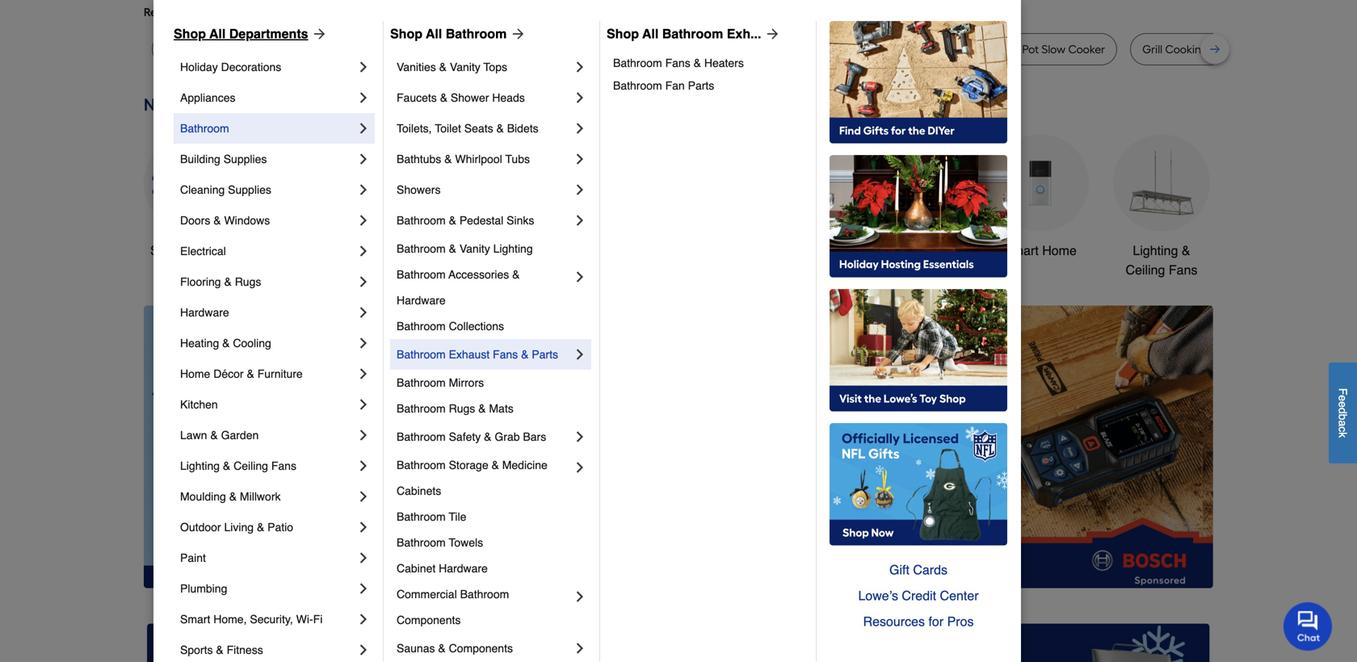 Task type: locate. For each thing, give the bounding box(es) containing it.
1 horizontal spatial lighting & ceiling fans
[[1126, 243, 1198, 278]]

bathroom for bathroom accessories & hardware
[[397, 268, 446, 281]]

get up to 2 free select tools or batteries when you buy 1 with select purchases. image
[[147, 624, 484, 663]]

0 horizontal spatial smart
[[180, 613, 210, 626]]

1 horizontal spatial decorations
[[521, 263, 590, 278]]

bathroom & vanity lighting link
[[397, 236, 588, 262]]

& inside outdoor tools & equipment
[[836, 243, 845, 258]]

shop down recommended
[[174, 26, 206, 41]]

1 horizontal spatial ceiling
[[1126, 263, 1166, 278]]

hardware down flooring
[[180, 306, 229, 319]]

supplies
[[224, 153, 267, 166], [228, 183, 271, 196]]

1 vertical spatial supplies
[[228, 183, 271, 196]]

0 horizontal spatial crock
[[746, 42, 776, 56]]

bathroom for bathroom tile
[[397, 511, 446, 524]]

outdoor
[[752, 243, 799, 258], [180, 521, 221, 534]]

0 horizontal spatial cooking
[[798, 42, 841, 56]]

bathroom rugs & mats
[[397, 402, 514, 415]]

patio
[[268, 521, 293, 534]]

1 vertical spatial components
[[449, 642, 513, 655]]

commercial bathroom components
[[397, 588, 512, 627]]

chevron right image for bathroom storage & medicine cabinets
[[572, 460, 588, 476]]

exhaust
[[449, 348, 490, 361]]

gift cards link
[[830, 558, 1008, 583]]

decorations for holiday
[[221, 61, 281, 74]]

0 horizontal spatial cooker
[[409, 42, 446, 56]]

paint link
[[180, 543, 356, 574]]

0 horizontal spatial ceiling
[[234, 460, 268, 473]]

cooker left grill
[[1069, 42, 1106, 56]]

shop up the triple slow cooker
[[390, 26, 423, 41]]

components
[[397, 614, 461, 627], [449, 642, 513, 655]]

outdoor up equipment
[[752, 243, 799, 258]]

0 vertical spatial for
[[274, 5, 288, 19]]

bathroom fan parts
[[613, 79, 715, 92]]

1 horizontal spatial cooking
[[1166, 42, 1209, 56]]

bathroom fans & heaters link
[[613, 52, 805, 74]]

1 horizontal spatial for
[[929, 615, 944, 629]]

paint
[[180, 552, 206, 565]]

2 crock from the left
[[990, 42, 1020, 56]]

center
[[940, 589, 979, 604]]

cards
[[913, 563, 948, 578]]

0 horizontal spatial tools
[[420, 243, 450, 258]]

0 horizontal spatial decorations
[[221, 61, 281, 74]]

rugs up hardware link on the top left of the page
[[235, 276, 261, 288]]

hardware inside the bathroom accessories & hardware
[[397, 294, 446, 307]]

showers link
[[397, 175, 572, 205]]

f
[[1337, 388, 1350, 395]]

bathroom for bathroom rugs & mats
[[397, 402, 446, 415]]

arrow right image inside shop all departments link
[[308, 26, 328, 42]]

chevron right image for cleaning supplies
[[356, 182, 372, 198]]

crock right instant pot
[[990, 42, 1020, 56]]

cooling
[[233, 337, 271, 350]]

chevron right image for lawn & garden
[[356, 427, 372, 444]]

bathroom inside the bathroom storage & medicine cabinets
[[397, 459, 446, 472]]

hardware
[[397, 294, 446, 307], [180, 306, 229, 319], [439, 562, 488, 575]]

grate
[[1211, 42, 1241, 56]]

outdoor for outdoor living & patio
[[180, 521, 221, 534]]

supplies up cleaning supplies
[[224, 153, 267, 166]]

1 horizontal spatial arrow right image
[[507, 26, 526, 42]]

& inside the toilets, toilet seats & bidets link
[[497, 122, 504, 135]]

for left you
[[274, 5, 288, 19]]

4 pot from the left
[[1022, 42, 1039, 56]]

& inside home décor & furniture link
[[247, 368, 254, 381]]

smart home, security, wi-fi link
[[180, 604, 356, 635]]

bathroom
[[446, 26, 507, 41], [662, 26, 723, 41], [613, 57, 662, 69], [613, 79, 662, 92], [180, 122, 229, 135], [397, 214, 446, 227], [397, 242, 446, 255], [892, 243, 948, 258], [397, 268, 446, 281], [397, 320, 446, 333], [397, 348, 446, 361], [397, 377, 446, 389], [397, 402, 446, 415], [397, 431, 446, 444], [397, 459, 446, 472], [397, 511, 446, 524], [397, 537, 446, 549], [460, 588, 509, 601]]

1 horizontal spatial cooker
[[1069, 42, 1106, 56]]

bathroom inside the bathroom accessories & hardware
[[397, 268, 446, 281]]

1 vertical spatial smart
[[180, 613, 210, 626]]

crock down exh...
[[746, 42, 776, 56]]

bathroom for bathroom storage & medicine cabinets
[[397, 459, 446, 472]]

smart inside smart home link
[[1004, 243, 1039, 258]]

chevron right image for bathroom exhaust fans & parts
[[572, 347, 588, 363]]

components down commercial bathroom components link
[[449, 642, 513, 655]]

rugs down mirrors
[[449, 402, 475, 415]]

all right shop
[[184, 243, 198, 258]]

tools link
[[386, 135, 483, 261]]

vanity inside 'link'
[[460, 242, 490, 255]]

cooker up vanities
[[409, 42, 446, 56]]

1 vertical spatial home
[[180, 368, 210, 381]]

0 vertical spatial lighting & ceiling fans link
[[1113, 135, 1210, 280]]

arrow left image
[[444, 447, 461, 463]]

shop all deals link
[[144, 135, 241, 261]]

arrow right image down you
[[308, 26, 328, 42]]

outdoor down 'moulding'
[[180, 521, 221, 534]]

chevron right image for paint
[[356, 550, 372, 566]]

chevron right image
[[356, 90, 372, 106], [356, 120, 372, 137], [572, 120, 588, 137], [356, 151, 372, 167], [572, 182, 588, 198], [356, 213, 372, 229], [356, 243, 372, 259], [572, 269, 588, 285], [572, 347, 588, 363], [356, 366, 372, 382], [356, 427, 372, 444], [572, 429, 588, 445], [572, 460, 588, 476], [356, 489, 372, 505], [356, 581, 372, 597], [572, 641, 588, 657], [356, 642, 372, 659]]

bathroom tile
[[397, 511, 467, 524]]

chevron right image for outdoor living & patio
[[356, 520, 372, 536]]

0 horizontal spatial lighting
[[180, 460, 220, 473]]

electrical
[[180, 245, 226, 258]]

0 vertical spatial home
[[1043, 243, 1077, 258]]

chevron right image
[[356, 59, 372, 75], [572, 59, 588, 75], [572, 90, 588, 106], [572, 151, 588, 167], [356, 182, 372, 198], [572, 213, 588, 229], [356, 274, 372, 290], [356, 305, 372, 321], [356, 335, 372, 352], [356, 397, 372, 413], [356, 458, 372, 474], [356, 520, 372, 536], [356, 550, 372, 566], [572, 589, 588, 605], [356, 612, 372, 628]]

toilets, toilet seats & bidets link
[[397, 113, 572, 144]]

supplies for building supplies
[[224, 153, 267, 166]]

2 horizontal spatial arrow right image
[[762, 26, 781, 42]]

1 vertical spatial parts
[[532, 348, 558, 361]]

0 vertical spatial decorations
[[221, 61, 281, 74]]

2 cooker from the left
[[1069, 42, 1106, 56]]

0 vertical spatial smart
[[1004, 243, 1039, 258]]

home,
[[214, 613, 247, 626]]

pot for crock pot slow cooker
[[1022, 42, 1039, 56]]

0 horizontal spatial parts
[[532, 348, 558, 361]]

chevron right image for toilets, toilet seats & bidets
[[572, 120, 588, 137]]

medicine
[[502, 459, 548, 472]]

home inside smart home link
[[1043, 243, 1077, 258]]

chevron right image for bathroom & pedestal sinks
[[572, 213, 588, 229]]

e up 'd'
[[1337, 395, 1350, 402]]

1 horizontal spatial smart
[[1004, 243, 1039, 258]]

1 horizontal spatial slow
[[1042, 42, 1066, 56]]

0 horizontal spatial slow
[[382, 42, 406, 56]]

0 vertical spatial parts
[[688, 79, 715, 92]]

new deals every day during 25 days of deals image
[[144, 91, 1214, 118]]

1 shop from the left
[[174, 26, 206, 41]]

bathroom accessories & hardware
[[397, 268, 523, 307]]

up to 30 percent off select grills and accessories. image
[[873, 624, 1210, 663]]

0 horizontal spatial home
[[180, 368, 210, 381]]

& inside the bathroom accessories & hardware
[[512, 268, 520, 281]]

1 horizontal spatial home
[[1043, 243, 1077, 258]]

1 horizontal spatial tools
[[802, 243, 832, 258]]

0 vertical spatial supplies
[[224, 153, 267, 166]]

kitchen link
[[180, 389, 356, 420]]

flooring & rugs
[[180, 276, 261, 288]]

arrow right image for shop all bathroom
[[507, 26, 526, 42]]

bathroom inside "link"
[[613, 79, 662, 92]]

arrow right image inside the shop all bathroom link
[[507, 26, 526, 42]]

1 horizontal spatial rugs
[[449, 402, 475, 415]]

bathroom mirrors link
[[397, 370, 588, 396]]

parts down bathroom fans & heaters link
[[688, 79, 715, 92]]

all up vanities
[[426, 26, 442, 41]]

towels
[[449, 537, 483, 549]]

lowe's credit center
[[859, 589, 979, 604]]

all down recommended searches for you heading
[[643, 26, 659, 41]]

windows
[[224, 214, 270, 227]]

outdoor living & patio link
[[180, 512, 356, 543]]

arrow right image up crock pot cooking pot
[[762, 26, 781, 42]]

arrow right image inside shop all bathroom exh... link
[[762, 26, 781, 42]]

warming
[[1254, 42, 1302, 56]]

instant
[[898, 42, 933, 56]]

for inside "resources for pros" link
[[929, 615, 944, 629]]

1 horizontal spatial lighting
[[493, 242, 533, 255]]

resources for pros link
[[830, 609, 1008, 635]]

1 vertical spatial ceiling
[[234, 460, 268, 473]]

chevron right image for saunas & components
[[572, 641, 588, 657]]

1 vertical spatial outdoor
[[180, 521, 221, 534]]

arrow right image
[[308, 26, 328, 42], [507, 26, 526, 42], [762, 26, 781, 42]]

decorations down shop all departments link
[[221, 61, 281, 74]]

vanity for tops
[[450, 61, 481, 74]]

3 shop from the left
[[607, 26, 639, 41]]

& inside heating & cooling link
[[222, 337, 230, 350]]

2 arrow right image from the left
[[507, 26, 526, 42]]

& inside the bathroom storage & medicine cabinets
[[492, 459, 499, 472]]

0 horizontal spatial for
[[274, 5, 288, 19]]

bathroom for bathroom & pedestal sinks
[[397, 214, 446, 227]]

departments
[[229, 26, 308, 41]]

1 horizontal spatial outdoor
[[752, 243, 799, 258]]

heaters
[[704, 57, 744, 69]]

pot for instant pot
[[936, 42, 952, 56]]

components down commercial at the bottom of page
[[397, 614, 461, 627]]

recommended searches for you
[[144, 5, 310, 19]]

0 vertical spatial outdoor
[[752, 243, 799, 258]]

all inside "link"
[[184, 243, 198, 258]]

vanity
[[450, 61, 481, 74], [460, 242, 490, 255]]

1 vertical spatial lighting & ceiling fans link
[[180, 451, 356, 482]]

chevron right image for lighting & ceiling fans
[[356, 458, 372, 474]]

smart
[[1004, 243, 1039, 258], [180, 613, 210, 626]]

building supplies link
[[180, 144, 356, 175]]

vanity left tops
[[450, 61, 481, 74]]

decorations down christmas
[[521, 263, 590, 278]]

1 arrow right image from the left
[[308, 26, 328, 42]]

a
[[1337, 421, 1350, 427]]

& inside vanities & vanity tops "link"
[[439, 61, 447, 74]]

chevron right image for electrical
[[356, 243, 372, 259]]

2 e from the top
[[1337, 402, 1350, 408]]

0 vertical spatial vanity
[[450, 61, 481, 74]]

bathroom for bathroom & vanity lighting
[[397, 242, 446, 255]]

e
[[1337, 395, 1350, 402], [1337, 402, 1350, 408]]

bathroom inside 'link'
[[397, 242, 446, 255]]

1 vertical spatial for
[[929, 615, 944, 629]]

1 vertical spatial lighting & ceiling fans
[[180, 460, 297, 473]]

parts down bathroom collections link
[[532, 348, 558, 361]]

crock pot slow cooker
[[990, 42, 1106, 56]]

decorations for christmas
[[521, 263, 590, 278]]

& inside sports & fitness link
[[216, 644, 224, 657]]

microwave
[[483, 42, 539, 56]]

1 vertical spatial rugs
[[449, 402, 475, 415]]

0 horizontal spatial arrow right image
[[308, 26, 328, 42]]

0 vertical spatial lighting & ceiling fans
[[1126, 243, 1198, 278]]

smart home
[[1004, 243, 1077, 258]]

1 vertical spatial decorations
[[521, 263, 590, 278]]

heating
[[180, 337, 219, 350]]

1 horizontal spatial parts
[[688, 79, 715, 92]]

chevron right image for moulding & millwork
[[356, 489, 372, 505]]

bathroom collections link
[[397, 314, 588, 339]]

smart inside smart home, security, wi-fi link
[[180, 613, 210, 626]]

0 vertical spatial ceiling
[[1126, 263, 1166, 278]]

1 horizontal spatial bathroom link
[[871, 135, 968, 261]]

crock for crock pot slow cooker
[[990, 42, 1020, 56]]

all down the recommended searches for you
[[209, 26, 226, 41]]

living
[[224, 521, 254, 534]]

chevron right image for hardware
[[356, 305, 372, 321]]

chevron right image for showers
[[572, 182, 588, 198]]

1 e from the top
[[1337, 395, 1350, 402]]

bars
[[523, 431, 546, 444]]

components for saunas & components
[[449, 642, 513, 655]]

bathroom link
[[180, 113, 356, 144], [871, 135, 968, 261]]

0 vertical spatial rugs
[[235, 276, 261, 288]]

0 horizontal spatial outdoor
[[180, 521, 221, 534]]

1 vertical spatial vanity
[[460, 242, 490, 255]]

outdoor inside 'outdoor living & patio' link
[[180, 521, 221, 534]]

2 horizontal spatial lighting
[[1133, 243, 1179, 258]]

components inside commercial bathroom components
[[397, 614, 461, 627]]

& inside bathroom & pedestal sinks link
[[449, 214, 456, 227]]

2 shop from the left
[[390, 26, 423, 41]]

2 horizontal spatial shop
[[607, 26, 639, 41]]

vanity inside "link"
[[450, 61, 481, 74]]

arrow right image up microwave
[[507, 26, 526, 42]]

chevron right image for flooring & rugs
[[356, 274, 372, 290]]

shop for shop all bathroom
[[390, 26, 423, 41]]

hardware up bathroom collections
[[397, 294, 446, 307]]

plumbing link
[[180, 574, 356, 604]]

mats
[[489, 402, 514, 415]]

bathroom & pedestal sinks
[[397, 214, 534, 227]]

1 pot from the left
[[779, 42, 795, 56]]

1 crock from the left
[[746, 42, 776, 56]]

1 cooker from the left
[[409, 42, 446, 56]]

0 horizontal spatial shop
[[174, 26, 206, 41]]

bathroom for bathroom safety & grab bars
[[397, 431, 446, 444]]

shop for shop all departments
[[174, 26, 206, 41]]

2 pot from the left
[[844, 42, 861, 56]]

chevron right image for home décor & furniture
[[356, 366, 372, 382]]

pot
[[779, 42, 795, 56], [844, 42, 861, 56], [936, 42, 952, 56], [1022, 42, 1039, 56]]

instant pot
[[898, 42, 952, 56]]

shop for shop all bathroom exh...
[[607, 26, 639, 41]]

outdoor inside outdoor tools & equipment
[[752, 243, 799, 258]]

shop all bathroom exh... link
[[607, 24, 781, 44]]

shop
[[174, 26, 206, 41], [390, 26, 423, 41], [607, 26, 639, 41]]

chevron right image for faucets & shower heads
[[572, 90, 588, 106]]

slow
[[382, 42, 406, 56], [1042, 42, 1066, 56]]

lighting inside 'link'
[[493, 242, 533, 255]]

visit the lowe's toy shop. image
[[830, 289, 1008, 412]]

supplies up "windows"
[[228, 183, 271, 196]]

collections
[[449, 320, 504, 333]]

0 horizontal spatial bathroom link
[[180, 113, 356, 144]]

officially licensed n f l gifts. shop now. image
[[830, 423, 1008, 546]]

cleaning supplies link
[[180, 175, 356, 205]]

electrical link
[[180, 236, 356, 267]]

chevron right image for smart home, security, wi-fi
[[356, 612, 372, 628]]

1 horizontal spatial crock
[[990, 42, 1020, 56]]

bathroom exhaust fans & parts
[[397, 348, 558, 361]]

bathroom fan parts link
[[613, 74, 805, 97]]

chevron right image for bathroom
[[356, 120, 372, 137]]

e up b
[[1337, 402, 1350, 408]]

all for shop all departments
[[209, 26, 226, 41]]

bathroom mirrors
[[397, 377, 484, 389]]

for inside recommended searches for you heading
[[274, 5, 288, 19]]

all for shop all bathroom
[[426, 26, 442, 41]]

appliances
[[180, 91, 236, 104]]

0 horizontal spatial lighting & ceiling fans
[[180, 460, 297, 473]]

tools down bathroom & pedestal sinks
[[420, 243, 450, 258]]

bathroom rugs & mats link
[[397, 396, 588, 422]]

outdoor tools & equipment link
[[750, 135, 847, 280]]

for left the "pros"
[[929, 615, 944, 629]]

vanity up accessories
[[460, 242, 490, 255]]

3 arrow right image from the left
[[762, 26, 781, 42]]

countertop
[[542, 42, 601, 56]]

decorations
[[221, 61, 281, 74], [521, 263, 590, 278]]

3 pot from the left
[[936, 42, 952, 56]]

1 horizontal spatial shop
[[390, 26, 423, 41]]

2 tools from the left
[[802, 243, 832, 258]]

& inside bathroom fans & heaters link
[[694, 57, 701, 69]]

smart for smart home, security, wi-fi
[[180, 613, 210, 626]]

& inside lawn & garden link
[[210, 429, 218, 442]]

shop down recommended searches for you heading
[[607, 26, 639, 41]]

tools up equipment
[[802, 243, 832, 258]]

0 vertical spatial components
[[397, 614, 461, 627]]

fi
[[313, 613, 323, 626]]



Task type: describe. For each thing, give the bounding box(es) containing it.
doors
[[180, 214, 210, 227]]

shop all bathroom
[[390, 26, 507, 41]]

tubs
[[505, 153, 530, 166]]

& inside the bathroom & vanity lighting 'link'
[[449, 242, 456, 255]]

vanity for lighting
[[460, 242, 490, 255]]

recommended searches for you heading
[[144, 4, 1214, 20]]

& inside the 'moulding & millwork' link
[[229, 490, 237, 503]]

& inside bathroom exhaust fans & parts link
[[521, 348, 529, 361]]

arrow right image for shop all bathroom exh...
[[762, 26, 781, 42]]

sports
[[180, 644, 213, 657]]

garden
[[221, 429, 259, 442]]

faucets
[[397, 91, 437, 104]]

all for shop all deals
[[184, 243, 198, 258]]

kitchen
[[180, 398, 218, 411]]

building
[[180, 153, 220, 166]]

components for commercial bathroom components
[[397, 614, 461, 627]]

credit
[[902, 589, 937, 604]]

vanities & vanity tops link
[[397, 52, 572, 82]]

heads
[[492, 91, 525, 104]]

shop all departments
[[174, 26, 308, 41]]

saunas & components link
[[397, 634, 572, 663]]

advertisement region
[[431, 306, 1214, 592]]

toilet
[[435, 122, 461, 135]]

mirrors
[[449, 377, 484, 389]]

seats
[[464, 122, 493, 135]]

flooring & rugs link
[[180, 267, 356, 297]]

chevron right image for holiday decorations
[[356, 59, 372, 75]]

exh...
[[727, 26, 762, 41]]

pot for crock pot cooking pot
[[779, 42, 795, 56]]

vanities & vanity tops
[[397, 61, 507, 74]]

outdoor for outdoor tools & equipment
[[752, 243, 799, 258]]

bathroom inside commercial bathroom components
[[460, 588, 509, 601]]

holiday hosting essentials. image
[[830, 155, 1008, 278]]

0 horizontal spatial rugs
[[235, 276, 261, 288]]

bidets
[[507, 122, 539, 135]]

& inside saunas & components link
[[438, 642, 446, 655]]

home décor & furniture
[[180, 368, 303, 381]]

vanities
[[397, 61, 436, 74]]

triple slow cooker
[[352, 42, 446, 56]]

find gifts for the diyer. image
[[830, 21, 1008, 144]]

lowe's credit center link
[[830, 583, 1008, 609]]

bathroom storage & medicine cabinets
[[397, 459, 551, 498]]

supplies for cleaning supplies
[[228, 183, 271, 196]]

chevron right image for commercial bathroom components
[[572, 589, 588, 605]]

saunas & components
[[397, 642, 513, 655]]

décor
[[214, 368, 244, 381]]

christmas
[[527, 243, 585, 258]]

resources for pros
[[863, 615, 974, 629]]

smart home link
[[992, 135, 1089, 261]]

saunas
[[397, 642, 435, 655]]

chevron right image for kitchen
[[356, 397, 372, 413]]

bathroom for bathroom fans & heaters
[[613, 57, 662, 69]]

bathroom safety & grab bars link
[[397, 422, 572, 453]]

showers
[[397, 183, 441, 196]]

plumbing
[[180, 583, 227, 596]]

2 cooking from the left
[[1166, 42, 1209, 56]]

f e e d b a c k button
[[1329, 363, 1358, 464]]

parts inside "link"
[[688, 79, 715, 92]]

bathroom for bathroom collections
[[397, 320, 446, 333]]

bathroom for bathroom fan parts
[[613, 79, 662, 92]]

c
[[1337, 427, 1350, 433]]

& inside bathtubs & whirlpool tubs link
[[445, 153, 452, 166]]

chevron right image for plumbing
[[356, 581, 372, 597]]

bathroom towels link
[[397, 530, 588, 556]]

bathroom for bathroom towels
[[397, 537, 446, 549]]

shower
[[451, 91, 489, 104]]

arrow right image
[[1184, 447, 1200, 463]]

& inside flooring & rugs link
[[224, 276, 232, 288]]

& inside bathroom rugs & mats link
[[478, 402, 486, 415]]

flooring
[[180, 276, 221, 288]]

1 tools from the left
[[420, 243, 450, 258]]

millwork
[[240, 490, 281, 503]]

home inside home décor & furniture link
[[180, 368, 210, 381]]

gift
[[890, 563, 910, 578]]

crock pot cooking pot
[[746, 42, 861, 56]]

0 horizontal spatial lighting & ceiling fans link
[[180, 451, 356, 482]]

chevron right image for appliances
[[356, 90, 372, 106]]

faucets & shower heads link
[[397, 82, 572, 113]]

equipment
[[767, 263, 829, 278]]

& inside "doors & windows" link
[[214, 214, 221, 227]]

lighting inside lighting & ceiling fans
[[1133, 243, 1179, 258]]

& inside faucets & shower heads link
[[440, 91, 448, 104]]

hardware down towels
[[439, 562, 488, 575]]

bathtubs
[[397, 153, 441, 166]]

moulding & millwork
[[180, 490, 281, 503]]

grab
[[495, 431, 520, 444]]

k
[[1337, 432, 1350, 438]]

& inside bathroom safety & grab bars link
[[484, 431, 492, 444]]

holiday
[[180, 61, 218, 74]]

all for shop all bathroom exh...
[[643, 26, 659, 41]]

lawn & garden link
[[180, 420, 356, 451]]

resources
[[863, 615, 925, 629]]

chevron right image for sports & fitness
[[356, 642, 372, 659]]

crock for crock pot cooking pot
[[746, 42, 776, 56]]

chevron right image for heating & cooling
[[356, 335, 372, 352]]

furniture
[[258, 368, 303, 381]]

shop all deals
[[150, 243, 234, 258]]

chevron right image for building supplies
[[356, 151, 372, 167]]

1 cooking from the left
[[798, 42, 841, 56]]

commercial
[[397, 588, 457, 601]]

bathroom accessories & hardware link
[[397, 262, 572, 314]]

christmas decorations link
[[507, 135, 604, 280]]

whirlpool
[[455, 153, 502, 166]]

wi-
[[296, 613, 313, 626]]

1 horizontal spatial lighting & ceiling fans link
[[1113, 135, 1210, 280]]

tools inside outdoor tools & equipment
[[802, 243, 832, 258]]

chevron right image for doors & windows
[[356, 213, 372, 229]]

1 slow from the left
[[382, 42, 406, 56]]

arrow right image for shop all departments
[[308, 26, 328, 42]]

chevron right image for vanities & vanity tops
[[572, 59, 588, 75]]

lowe's
[[859, 589, 899, 604]]

ceiling inside lighting & ceiling fans
[[1126, 263, 1166, 278]]

& inside 'outdoor living & patio' link
[[257, 521, 264, 534]]

cabinet hardware
[[397, 562, 488, 575]]

bathroom for bathroom exhaust fans & parts
[[397, 348, 446, 361]]

2 slow from the left
[[1042, 42, 1066, 56]]

bathroom storage & medicine cabinets link
[[397, 453, 572, 504]]

smart home, security, wi-fi
[[180, 613, 323, 626]]

sinks
[[507, 214, 534, 227]]

scroll to item #2 element
[[779, 558, 821, 567]]

storage
[[449, 459, 489, 472]]

doors & windows link
[[180, 205, 356, 236]]

up to 35 percent off select small appliances. image
[[510, 624, 847, 663]]

cleaning
[[180, 183, 225, 196]]

deals
[[201, 243, 234, 258]]

pedestal
[[460, 214, 504, 227]]

chevron right image for bathroom accessories & hardware
[[572, 269, 588, 285]]

scroll to item #4 image
[[859, 559, 898, 566]]

shop these last-minute gifts. $99 or less. quantities are limited and won't last. image
[[144, 306, 405, 589]]

smart for smart home
[[1004, 243, 1039, 258]]

chevron right image for bathroom safety & grab bars
[[572, 429, 588, 445]]

heating & cooling link
[[180, 328, 356, 359]]

shop all bathroom exh...
[[607, 26, 762, 41]]

chevron right image for bathtubs & whirlpool tubs
[[572, 151, 588, 167]]

lawn & garden
[[180, 429, 259, 442]]

commercial bathroom components link
[[397, 582, 572, 634]]

fitness
[[227, 644, 263, 657]]

rack
[[1305, 42, 1330, 56]]

shop all bathroom link
[[390, 24, 526, 44]]

chat invite button image
[[1284, 602, 1333, 651]]

doors & windows
[[180, 214, 270, 227]]

scroll to item #5 image
[[898, 559, 937, 566]]

b
[[1337, 414, 1350, 421]]

bathtubs & whirlpool tubs
[[397, 153, 530, 166]]

bathroom for bathroom mirrors
[[397, 377, 446, 389]]

sports & fitness
[[180, 644, 263, 657]]

recommended
[[144, 5, 222, 19]]



Task type: vqa. For each thing, say whether or not it's contained in the screenshot.
Exhaust
yes



